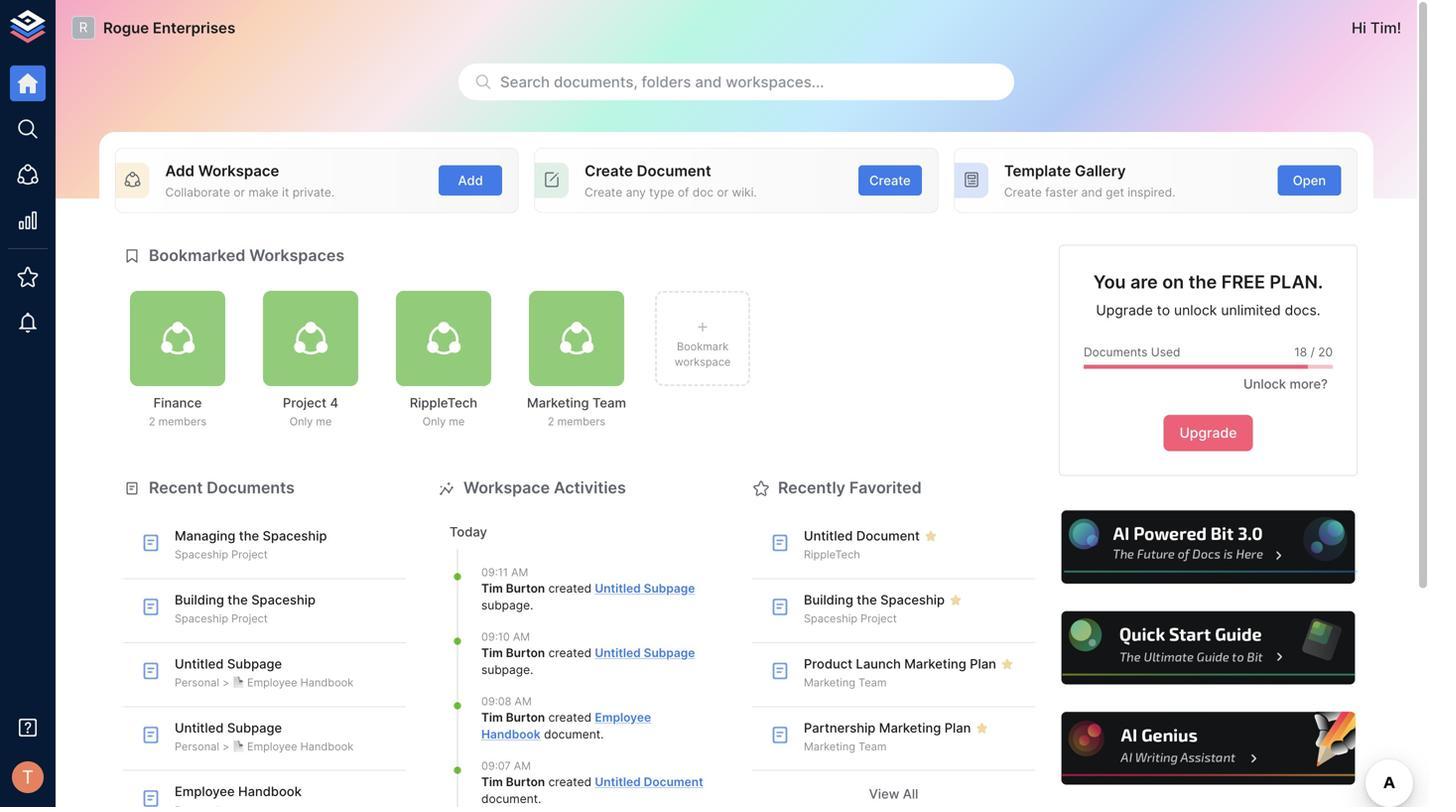 Task type: vqa. For each thing, say whether or not it's contained in the screenshot.


Task type: describe. For each thing, give the bounding box(es) containing it.
launch
[[856, 656, 901, 671]]

docs.
[[1285, 302, 1321, 319]]

the for building the spaceship spaceship project
[[228, 592, 248, 607]]

doc
[[693, 185, 714, 199]]

only inside rippletech only me
[[423, 415, 446, 428]]

building the spaceship
[[804, 592, 945, 607]]

used
[[1151, 345, 1181, 360]]

plan.
[[1270, 271, 1323, 293]]

team for product
[[859, 676, 887, 689]]

faster
[[1045, 185, 1078, 199]]

document for create
[[637, 162, 711, 180]]

. up 09:07 am tim burton created untitled document document .
[[601, 727, 604, 741]]

the for managing the spaceship spaceship project
[[239, 528, 259, 543]]

to
[[1157, 302, 1170, 319]]

document inside 09:07 am tim burton created untitled document document .
[[644, 775, 703, 789]]

am for 09:11 am tim burton created untitled subpage subpage .
[[511, 566, 528, 579]]

project inside managing the spaceship spaceship project
[[231, 548, 268, 561]]

members inside marketing team 2 members
[[557, 415, 606, 428]]

all
[[903, 786, 919, 802]]

view all
[[869, 786, 919, 802]]

untitled document link
[[595, 775, 703, 789]]

handbook inside employee handbook
[[481, 727, 541, 741]]

2 📄 from the top
[[233, 740, 244, 753]]

collaborate
[[165, 185, 230, 199]]

1 horizontal spatial employee handbook
[[481, 710, 651, 741]]

documents,
[[554, 73, 638, 91]]

view all button
[[752, 779, 1035, 807]]

burton for 09:07 am tim burton created untitled document document .
[[506, 775, 545, 789]]

marketing down product
[[804, 676, 856, 689]]

marketing team 2 members
[[527, 395, 626, 428]]

rippletech only me
[[410, 395, 478, 428]]

tim for 09:07 am tim burton created untitled document document .
[[481, 775, 503, 789]]

search documents, folders and workspaces...
[[500, 73, 824, 91]]

workspaces...
[[726, 73, 824, 91]]

t
[[22, 766, 34, 788]]

project inside building the spaceship spaceship project
[[231, 612, 268, 625]]

document for untitled
[[856, 528, 920, 543]]

3 burton from the top
[[506, 710, 545, 725]]

hi
[[1352, 19, 1367, 37]]

folders
[[642, 73, 691, 91]]

am for 09:07 am tim burton created untitled document document .
[[514, 760, 531, 772]]

get
[[1106, 185, 1124, 199]]

am for 09:08 am
[[515, 695, 532, 708]]

marketing team for product
[[804, 676, 887, 689]]

private.
[[293, 185, 335, 199]]

1 vertical spatial employee handbook link
[[123, 771, 406, 807]]

4
[[330, 395, 338, 410]]

workspace
[[675, 355, 731, 368]]

r
[[79, 19, 88, 36]]

09:07
[[481, 760, 511, 772]]

1 > from the top
[[222, 676, 230, 689]]

employee inside employee handbook
[[595, 710, 651, 725]]

create button
[[858, 165, 922, 196]]

0 vertical spatial plan
[[970, 656, 997, 671]]

workspaces
[[249, 246, 345, 265]]

wiki.
[[732, 185, 757, 199]]

workspace inside add workspace collaborate or make it private.
[[198, 162, 279, 180]]

managing
[[175, 528, 236, 543]]

2 > from the top
[[222, 740, 230, 753]]

today
[[450, 524, 487, 539]]

upgrade button
[[1164, 415, 1253, 451]]

upgrade inside you are on the free plan. upgrade to unlock unlimited docs.
[[1096, 302, 1153, 319]]

09:08
[[481, 695, 512, 708]]

or inside add workspace collaborate or make it private.
[[234, 185, 245, 199]]

3 created from the top
[[548, 710, 592, 725]]

add button
[[439, 165, 502, 196]]

1 personal from the top
[[175, 676, 219, 689]]

subpage inside the 09:11 am tim burton created untitled subpage subpage .
[[644, 581, 695, 596]]

the for building the spaceship
[[857, 592, 877, 607]]

t button
[[6, 755, 50, 799]]

burton for 09:11 am tim burton created untitled subpage subpage .
[[506, 581, 545, 596]]

bookmarked
[[149, 246, 245, 265]]

2 untitled subpage personal > 📄 employee handbook from the top
[[175, 720, 354, 753]]

on
[[1163, 271, 1184, 293]]

gallery
[[1075, 162, 1126, 180]]

!
[[1397, 19, 1402, 37]]

building the spaceship spaceship project
[[175, 592, 316, 625]]

tim for 09:11 am tim burton created untitled subpage subpage .
[[481, 581, 503, 596]]

untitled inside 09:07 am tim burton created untitled document document .
[[595, 775, 641, 789]]

documents used
[[1084, 345, 1181, 360]]

09:11
[[481, 566, 508, 579]]

unlock more?
[[1244, 376, 1328, 392]]

. for 09:07 am tim burton created untitled document document .
[[538, 791, 541, 806]]

created for 09:11 am tim burton created untitled subpage subpage .
[[548, 581, 592, 596]]

open button
[[1278, 165, 1342, 196]]

rippletech for rippletech only me
[[410, 395, 478, 410]]

partnership
[[804, 720, 876, 735]]

09:08 am
[[481, 695, 532, 708]]

09:10 am tim burton created untitled subpage subpage .
[[481, 630, 695, 677]]

rogue enterprises
[[103, 19, 235, 37]]

me inside project 4 only me
[[316, 415, 332, 428]]

2 help image from the top
[[1059, 608, 1358, 687]]

recently
[[778, 478, 846, 497]]

recently favorited
[[778, 478, 922, 497]]

created for 09:10 am tim burton created untitled subpage subpage .
[[548, 646, 592, 660]]

bookmark
[[677, 340, 729, 353]]

managing the spaceship spaceship project
[[175, 528, 327, 561]]

document inside 09:07 am tim burton created untitled document document .
[[481, 791, 538, 806]]

view
[[869, 786, 900, 802]]

0 vertical spatial employee handbook link
[[481, 710, 651, 741]]

create inside button
[[869, 173, 911, 188]]

enterprises
[[153, 19, 235, 37]]

add for add workspace collaborate or make it private.
[[165, 162, 195, 180]]

18
[[1295, 345, 1307, 360]]



Task type: locate. For each thing, give the bounding box(es) containing it.
untitled subpage link
[[595, 581, 695, 596], [595, 646, 695, 660]]

0 vertical spatial document
[[544, 727, 601, 741]]

employee handbook
[[481, 710, 651, 741], [175, 784, 302, 799]]

you
[[1094, 271, 1126, 293]]

tim inside the 09:11 am tim burton created untitled subpage subpage .
[[481, 581, 503, 596]]

>
[[222, 676, 230, 689], [222, 740, 230, 753]]

2 or from the left
[[717, 185, 729, 199]]

create
[[585, 162, 633, 180], [869, 173, 911, 188], [585, 185, 623, 199], [1004, 185, 1042, 199]]

1 created from the top
[[548, 581, 592, 596]]

documents left used
[[1084, 345, 1148, 360]]

the up unlock
[[1189, 271, 1217, 293]]

project down managing the spaceship spaceship project
[[231, 612, 268, 625]]

am right 09:07
[[514, 760, 531, 772]]

spaceship
[[263, 528, 327, 543], [175, 548, 228, 561], [251, 592, 316, 607], [881, 592, 945, 607], [175, 612, 228, 625], [804, 612, 858, 625]]

team up activities on the left of the page
[[593, 395, 626, 410]]

1 vertical spatial untitled subpage link
[[595, 646, 695, 660]]

0 vertical spatial >
[[222, 676, 230, 689]]

. inside 09:07 am tim burton created untitled document document .
[[538, 791, 541, 806]]

me inside rippletech only me
[[449, 415, 465, 428]]

0 vertical spatial 📄
[[233, 676, 244, 689]]

created inside 09:10 am tim burton created untitled subpage subpage .
[[548, 646, 592, 660]]

0 horizontal spatial employee handbook link
[[123, 771, 406, 807]]

workspace up make
[[198, 162, 279, 180]]

2 created from the top
[[548, 646, 592, 660]]

created
[[548, 581, 592, 596], [548, 646, 592, 660], [548, 710, 592, 725], [548, 775, 592, 789]]

search
[[500, 73, 550, 91]]

tim right hi
[[1371, 19, 1397, 37]]

search documents, folders and workspaces... button
[[459, 64, 1014, 100]]

1 vertical spatial team
[[859, 676, 887, 689]]

0 vertical spatial upgrade
[[1096, 302, 1153, 319]]

1 vertical spatial upgrade
[[1180, 425, 1237, 441]]

make
[[248, 185, 279, 199]]

1 horizontal spatial employee handbook link
[[481, 710, 651, 741]]

the inside managing the spaceship spaceship project
[[239, 528, 259, 543]]

1 vertical spatial employee handbook
[[175, 784, 302, 799]]

subpage for 09:10 am tim burton created untitled subpage subpage .
[[481, 662, 530, 677]]

untitled subpage link up 09:10 am tim burton created untitled subpage subpage .
[[595, 581, 695, 596]]

1 vertical spatial help image
[[1059, 608, 1358, 687]]

20
[[1318, 345, 1333, 360]]

1 burton from the top
[[506, 581, 545, 596]]

1 horizontal spatial documents
[[1084, 345, 1148, 360]]

burton
[[506, 581, 545, 596], [506, 646, 545, 660], [506, 710, 545, 725], [506, 775, 545, 789]]

bookmarked workspaces
[[149, 246, 345, 265]]

0 vertical spatial subpage
[[481, 598, 530, 612]]

team down launch
[[859, 676, 887, 689]]

1 vertical spatial documents
[[207, 478, 295, 497]]

or
[[234, 185, 245, 199], [717, 185, 729, 199]]

subpage inside the 09:11 am tim burton created untitled subpage subpage .
[[481, 598, 530, 612]]

document down tim burton created
[[544, 727, 601, 741]]

finance
[[153, 395, 202, 410]]

0 horizontal spatial rippletech
[[410, 395, 478, 410]]

hi tim !
[[1352, 19, 1402, 37]]

2 down finance at the left
[[149, 415, 155, 428]]

0 vertical spatial and
[[695, 73, 722, 91]]

burton down the "09:08 am"
[[506, 710, 545, 725]]

burton down 09:07
[[506, 775, 545, 789]]

0 horizontal spatial building
[[175, 592, 224, 607]]

created up 09:10 am tim burton created untitled subpage subpage .
[[548, 581, 592, 596]]

0 vertical spatial employee handbook
[[481, 710, 651, 741]]

am right 09:11
[[511, 566, 528, 579]]

handbook
[[300, 676, 354, 689], [481, 727, 541, 741], [300, 740, 354, 753], [238, 784, 302, 799]]

untitled inside 09:10 am tim burton created untitled subpage subpage .
[[595, 646, 641, 660]]

1 untitled subpage link from the top
[[595, 581, 695, 596]]

free
[[1222, 271, 1266, 293]]

project down managing
[[231, 548, 268, 561]]

1 vertical spatial >
[[222, 740, 230, 753]]

2 marketing team from the top
[[804, 740, 887, 753]]

1 horizontal spatial document
[[544, 727, 601, 741]]

the right managing
[[239, 528, 259, 543]]

the down managing the spaceship spaceship project
[[228, 592, 248, 607]]

📄
[[233, 676, 244, 689], [233, 740, 244, 753]]

building inside building the spaceship spaceship project
[[175, 592, 224, 607]]

0 vertical spatial workspace
[[198, 162, 279, 180]]

0 vertical spatial help image
[[1059, 508, 1358, 587]]

1 horizontal spatial workspace
[[464, 478, 550, 497]]

2 vertical spatial team
[[859, 740, 887, 753]]

recent documents
[[149, 478, 295, 497]]

2 up workspace activities
[[548, 415, 554, 428]]

1 2 from the left
[[149, 415, 155, 428]]

template
[[1004, 162, 1071, 180]]

building
[[175, 592, 224, 607], [804, 592, 854, 607]]

favorited
[[850, 478, 922, 497]]

0 vertical spatial rippletech
[[410, 395, 478, 410]]

created down the 09:11 am tim burton created untitled subpage subpage . in the left of the page
[[548, 646, 592, 660]]

or inside create document create any type of doc or wiki.
[[717, 185, 729, 199]]

finance 2 members
[[149, 395, 207, 428]]

subpage
[[481, 598, 530, 612], [481, 662, 530, 677]]

upgrade down unlock more? button
[[1180, 425, 1237, 441]]

1 vertical spatial personal
[[175, 740, 219, 753]]

/
[[1311, 345, 1315, 360]]

. up 09:10 am tim burton created untitled subpage subpage .
[[530, 598, 533, 612]]

1 marketing team from the top
[[804, 676, 887, 689]]

tim inside 09:10 am tim burton created untitled subpage subpage .
[[481, 646, 503, 660]]

subpage inside 09:10 am tim burton created untitled subpage subpage .
[[481, 662, 530, 677]]

unlock
[[1174, 302, 1217, 319]]

1 horizontal spatial and
[[1082, 185, 1103, 199]]

1 vertical spatial subpage
[[481, 662, 530, 677]]

building for building the spaceship
[[804, 592, 854, 607]]

am inside 09:07 am tim burton created untitled document document .
[[514, 760, 531, 772]]

1 vertical spatial plan
[[945, 720, 971, 735]]

you are on the free plan. upgrade to unlock unlimited docs.
[[1094, 271, 1323, 319]]

rippletech for rippletech
[[804, 548, 860, 561]]

0 vertical spatial untitled subpage link
[[595, 581, 695, 596]]

untitled inside the 09:11 am tim burton created untitled subpage subpage .
[[595, 581, 641, 596]]

3 help image from the top
[[1059, 709, 1358, 788]]

. for 09:10 am tim burton created untitled subpage subpage .
[[530, 662, 533, 677]]

0 horizontal spatial and
[[695, 73, 722, 91]]

2 members from the left
[[557, 415, 606, 428]]

0 vertical spatial untitled subpage personal > 📄 employee handbook
[[175, 656, 354, 689]]

0 horizontal spatial members
[[158, 415, 207, 428]]

project 4 only me
[[283, 395, 338, 428]]

1 vertical spatial untitled subpage personal > 📄 employee handbook
[[175, 720, 354, 753]]

1 only from the left
[[290, 415, 313, 428]]

2 vertical spatial document
[[644, 775, 703, 789]]

1 vertical spatial rippletech
[[804, 548, 860, 561]]

personal
[[175, 676, 219, 689], [175, 740, 219, 753]]

team for partnership
[[859, 740, 887, 753]]

subpage for 09:11 am tim burton created untitled subpage subpage .
[[481, 598, 530, 612]]

1 horizontal spatial rippletech
[[804, 548, 860, 561]]

document
[[637, 162, 711, 180], [856, 528, 920, 543], [644, 775, 703, 789]]

burton down 09:11
[[506, 581, 545, 596]]

tim inside 09:07 am tim burton created untitled document document .
[[481, 775, 503, 789]]

documents up managing the spaceship spaceship project
[[207, 478, 295, 497]]

project inside project 4 only me
[[283, 395, 327, 410]]

tim down 09:10
[[481, 646, 503, 660]]

any
[[626, 185, 646, 199]]

2 burton from the top
[[506, 646, 545, 660]]

. inside the 09:11 am tim burton created untitled subpage subpage .
[[530, 598, 533, 612]]

rogue
[[103, 19, 149, 37]]

team inside marketing team 2 members
[[593, 395, 626, 410]]

am right 09:10
[[513, 630, 530, 643]]

marketing team down product
[[804, 676, 887, 689]]

2 building from the left
[[804, 592, 854, 607]]

and
[[695, 73, 722, 91], [1082, 185, 1103, 199]]

template gallery create faster and get inspired.
[[1004, 162, 1176, 199]]

am up tim burton created
[[515, 695, 532, 708]]

subpage inside 09:10 am tim burton created untitled subpage subpage .
[[644, 646, 695, 660]]

0 horizontal spatial employee handbook
[[175, 784, 302, 799]]

only
[[290, 415, 313, 428], [423, 415, 446, 428]]

the inside building the spaceship spaceship project
[[228, 592, 248, 607]]

add inside button
[[458, 173, 483, 188]]

2 subpage from the top
[[481, 662, 530, 677]]

it
[[282, 185, 289, 199]]

created up document .
[[548, 710, 592, 725]]

0 horizontal spatial workspace
[[198, 162, 279, 180]]

1 untitled subpage personal > 📄 employee handbook from the top
[[175, 656, 354, 689]]

1 vertical spatial document
[[856, 528, 920, 543]]

1 building from the left
[[175, 592, 224, 607]]

am inside 09:10 am tim burton created untitled subpage subpage .
[[513, 630, 530, 643]]

marketing right launch
[[905, 656, 967, 671]]

untitled subpage link for 09:11 am tim burton created untitled subpage subpage .
[[595, 581, 695, 596]]

. inside 09:10 am tim burton created untitled subpage subpage .
[[530, 662, 533, 677]]

only inside project 4 only me
[[290, 415, 313, 428]]

untitled document
[[804, 528, 920, 543]]

1 vertical spatial workspace
[[464, 478, 550, 497]]

add for add
[[458, 173, 483, 188]]

spaceship project
[[804, 612, 897, 625]]

2 inside marketing team 2 members
[[548, 415, 554, 428]]

members down finance at the left
[[158, 415, 207, 428]]

burton down 09:10
[[506, 646, 545, 660]]

1 horizontal spatial or
[[717, 185, 729, 199]]

members
[[158, 415, 207, 428], [557, 415, 606, 428]]

team down partnership marketing plan
[[859, 740, 887, 753]]

of
[[678, 185, 689, 199]]

1 📄 from the top
[[233, 676, 244, 689]]

created down document .
[[548, 775, 592, 789]]

document .
[[541, 727, 604, 741]]

are
[[1131, 271, 1158, 293]]

burton inside the 09:11 am tim burton created untitled subpage subpage .
[[506, 581, 545, 596]]

0 vertical spatial documents
[[1084, 345, 1148, 360]]

tim for 09:10 am tim burton created untitled subpage subpage .
[[481, 646, 503, 660]]

marketing up workspace activities
[[527, 395, 589, 410]]

. up the "09:08 am"
[[530, 662, 533, 677]]

untitled
[[804, 528, 853, 543], [595, 581, 641, 596], [595, 646, 641, 660], [175, 656, 224, 671], [175, 720, 224, 735], [595, 775, 641, 789]]

bookmark workspace
[[675, 340, 731, 368]]

1 horizontal spatial building
[[804, 592, 854, 607]]

add workspace collaborate or make it private.
[[165, 162, 335, 199]]

building for building the spaceship spaceship project
[[175, 592, 224, 607]]

document
[[544, 727, 601, 741], [481, 791, 538, 806]]

am inside the 09:11 am tim burton created untitled subpage subpage .
[[511, 566, 528, 579]]

0 horizontal spatial add
[[165, 162, 195, 180]]

burton inside 09:10 am tim burton created untitled subpage subpage .
[[506, 646, 545, 660]]

or left make
[[234, 185, 245, 199]]

upgrade inside button
[[1180, 425, 1237, 441]]

the inside you are on the free plan. upgrade to unlock unlimited docs.
[[1189, 271, 1217, 293]]

untitled subpage link for 09:10 am tim burton created untitled subpage subpage .
[[595, 646, 695, 660]]

am for 09:10 am tim burton created untitled subpage subpage .
[[513, 630, 530, 643]]

created inside 09:07 am tim burton created untitled document document .
[[548, 775, 592, 789]]

document inside create document create any type of doc or wiki.
[[637, 162, 711, 180]]

members up activities on the left of the page
[[557, 415, 606, 428]]

1 or from the left
[[234, 185, 245, 199]]

2 2 from the left
[[548, 415, 554, 428]]

activities
[[554, 478, 626, 497]]

2 personal from the top
[[175, 740, 219, 753]]

marketing down product launch marketing plan
[[879, 720, 941, 735]]

4 burton from the top
[[506, 775, 545, 789]]

. down document .
[[538, 791, 541, 806]]

marketing down partnership at right bottom
[[804, 740, 856, 753]]

09:07 am tim burton created untitled document document .
[[481, 760, 703, 806]]

1 help image from the top
[[1059, 508, 1358, 587]]

help image
[[1059, 508, 1358, 587], [1059, 608, 1358, 687], [1059, 709, 1358, 788]]

1 me from the left
[[316, 415, 332, 428]]

or right the 'doc'
[[717, 185, 729, 199]]

untitled subpage link down the 09:11 am tim burton created untitled subpage subpage . in the left of the page
[[595, 646, 695, 660]]

marketing team for partnership
[[804, 740, 887, 753]]

0 horizontal spatial upgrade
[[1096, 302, 1153, 319]]

0 vertical spatial team
[[593, 395, 626, 410]]

add inside add workspace collaborate or make it private.
[[165, 162, 195, 180]]

building up spaceship project
[[804, 592, 854, 607]]

1 vertical spatial marketing team
[[804, 740, 887, 753]]

1 vertical spatial 📄
[[233, 740, 244, 753]]

burton inside 09:07 am tim burton created untitled document document .
[[506, 775, 545, 789]]

0 horizontal spatial me
[[316, 415, 332, 428]]

0 horizontal spatial documents
[[207, 478, 295, 497]]

. for 09:11 am tim burton created untitled subpage subpage .
[[530, 598, 533, 612]]

project down "building the spaceship"
[[861, 612, 897, 625]]

progress bar
[[1059, 365, 1333, 369]]

workspace up today
[[464, 478, 550, 497]]

09:11 am tim burton created untitled subpage subpage .
[[481, 566, 695, 612]]

unlock more? button
[[1233, 369, 1333, 399]]

project left the 4
[[283, 395, 327, 410]]

members inside finance 2 members
[[158, 415, 207, 428]]

the up spaceship project
[[857, 592, 877, 607]]

0 vertical spatial marketing team
[[804, 676, 887, 689]]

0 horizontal spatial 2
[[149, 415, 155, 428]]

upgrade
[[1096, 302, 1153, 319], [1180, 425, 1237, 441]]

2
[[149, 415, 155, 428], [548, 415, 554, 428]]

document down 09:07
[[481, 791, 538, 806]]

1 horizontal spatial only
[[423, 415, 446, 428]]

marketing inside marketing team 2 members
[[527, 395, 589, 410]]

workspace activities
[[464, 478, 626, 497]]

09:10
[[481, 630, 510, 643]]

1 horizontal spatial me
[[449, 415, 465, 428]]

employee handbook link
[[481, 710, 651, 741], [123, 771, 406, 807]]

tim down 09:11
[[481, 581, 503, 596]]

subpage up the "09:08 am"
[[481, 662, 530, 677]]

burton for 09:10 am tim burton created untitled subpage subpage .
[[506, 646, 545, 660]]

created inside the 09:11 am tim burton created untitled subpage subpage .
[[548, 581, 592, 596]]

0 horizontal spatial document
[[481, 791, 538, 806]]

1 horizontal spatial 2
[[548, 415, 554, 428]]

2 me from the left
[[449, 415, 465, 428]]

1 horizontal spatial add
[[458, 173, 483, 188]]

me
[[316, 415, 332, 428], [449, 415, 465, 428]]

type
[[649, 185, 675, 199]]

4 created from the top
[[548, 775, 592, 789]]

create document create any type of doc or wiki.
[[585, 162, 757, 199]]

inspired.
[[1128, 185, 1176, 199]]

product launch marketing plan
[[804, 656, 997, 671]]

the
[[1189, 271, 1217, 293], [239, 528, 259, 543], [228, 592, 248, 607], [857, 592, 877, 607]]

1 horizontal spatial members
[[557, 415, 606, 428]]

and down gallery
[[1082, 185, 1103, 199]]

0 vertical spatial document
[[637, 162, 711, 180]]

product
[[804, 656, 853, 671]]

2 only from the left
[[423, 415, 446, 428]]

tim down 09:08
[[481, 710, 503, 725]]

and right folders
[[695, 73, 722, 91]]

1 subpage from the top
[[481, 598, 530, 612]]

bookmark workspace button
[[655, 291, 750, 386]]

and inside button
[[695, 73, 722, 91]]

upgrade down you
[[1096, 302, 1153, 319]]

2 untitled subpage link from the top
[[595, 646, 695, 660]]

subpage up 09:10
[[481, 598, 530, 612]]

recent
[[149, 478, 203, 497]]

marketing team down partnership at right bottom
[[804, 740, 887, 753]]

2 inside finance 2 members
[[149, 415, 155, 428]]

0 horizontal spatial only
[[290, 415, 313, 428]]

more?
[[1290, 376, 1328, 392]]

1 horizontal spatial upgrade
[[1180, 425, 1237, 441]]

unlock
[[1244, 376, 1286, 392]]

am
[[511, 566, 528, 579], [513, 630, 530, 643], [515, 695, 532, 708], [514, 760, 531, 772]]

1 vertical spatial document
[[481, 791, 538, 806]]

building down managing
[[175, 592, 224, 607]]

marketing team
[[804, 676, 887, 689], [804, 740, 887, 753]]

0 vertical spatial personal
[[175, 676, 219, 689]]

18 / 20
[[1295, 345, 1333, 360]]

unlimited
[[1221, 302, 1281, 319]]

create inside template gallery create faster and get inspired.
[[1004, 185, 1042, 199]]

untitled subpage personal > 📄 employee handbook
[[175, 656, 354, 689], [175, 720, 354, 753]]

and inside template gallery create faster and get inspired.
[[1082, 185, 1103, 199]]

1 members from the left
[[158, 415, 207, 428]]

2 vertical spatial help image
[[1059, 709, 1358, 788]]

tim down 09:07
[[481, 775, 503, 789]]

open
[[1293, 173, 1326, 188]]

1 vertical spatial and
[[1082, 185, 1103, 199]]

project
[[283, 395, 327, 410], [231, 548, 268, 561], [231, 612, 268, 625], [861, 612, 897, 625]]

0 horizontal spatial or
[[234, 185, 245, 199]]

created for 09:07 am tim burton created untitled document document .
[[548, 775, 592, 789]]

tim burton created
[[481, 710, 595, 725]]



